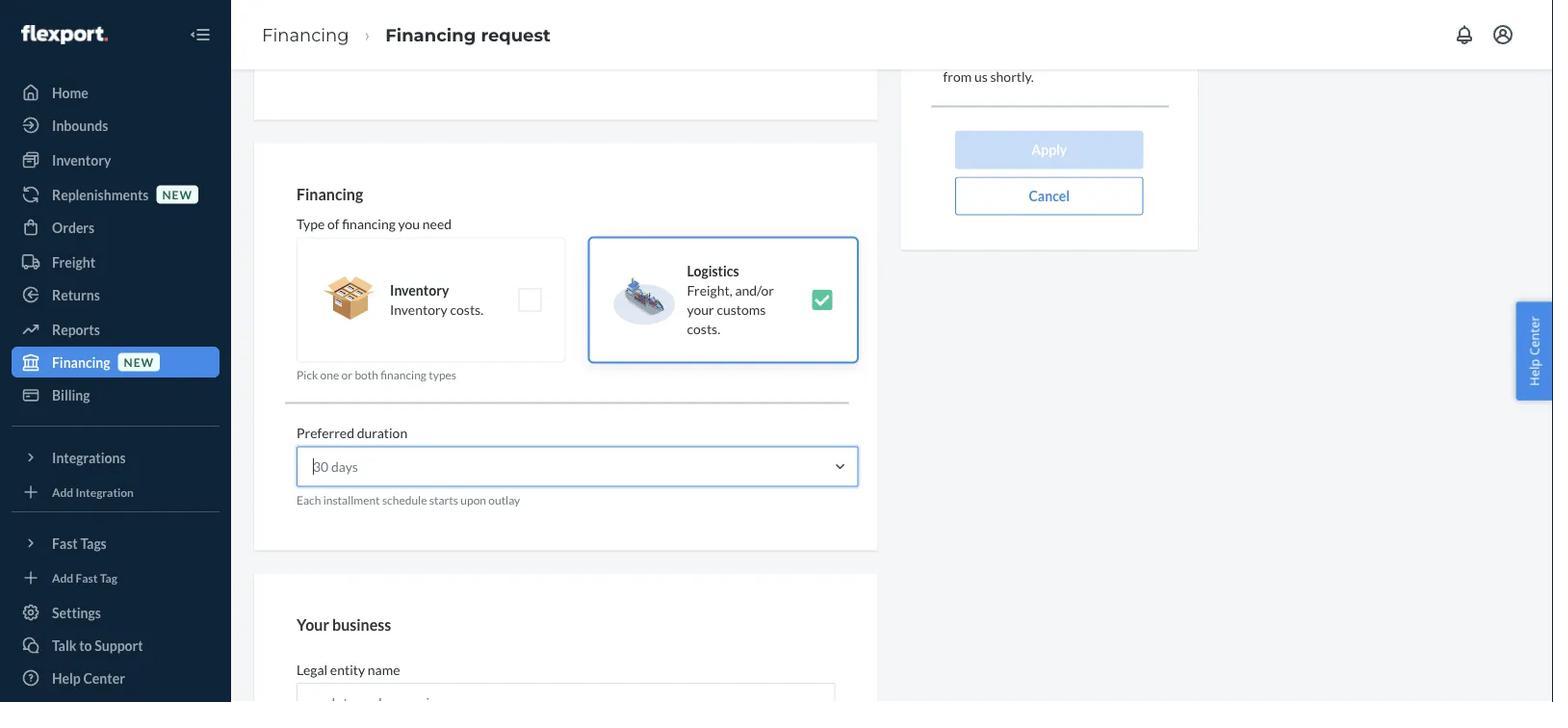Task type: locate. For each thing, give the bounding box(es) containing it.
new down reports link
[[124, 355, 154, 369]]

1 vertical spatial center
[[83, 670, 125, 686]]

1 vertical spatial add
[[52, 571, 73, 585]]

pick one or both financing types
[[297, 367, 457, 381]]

need
[[423, 216, 452, 232]]

help inside button
[[1526, 359, 1543, 386]]

your
[[297, 615, 329, 634]]

center
[[1526, 316, 1543, 356], [83, 670, 125, 686]]

returns link
[[12, 279, 220, 310]]

1 horizontal spatial business
[[994, 49, 1044, 66]]

freight
[[52, 254, 95, 270]]

add up settings
[[52, 571, 73, 585]]

add
[[52, 485, 73, 499], [52, 571, 73, 585]]

fast tags button
[[12, 528, 220, 559]]

and/or
[[735, 282, 774, 298]]

talk
[[52, 637, 77, 653]]

inbounds
[[52, 117, 108, 133]]

business inside financing requests are reviewed within 3 business days. you'll hear from us shortly.
[[994, 49, 1044, 66]]

2 vertical spatial inventory
[[390, 301, 448, 318]]

financing inside financing requests are reviewed within 3 business days. you'll hear from us shortly.
[[943, 30, 1001, 46]]

fast left the tag
[[76, 571, 98, 585]]

within
[[943, 49, 981, 66]]

0 horizontal spatial costs.
[[450, 301, 484, 318]]

inbounds link
[[12, 110, 220, 141]]

freight,
[[687, 282, 733, 298]]

help
[[1526, 359, 1543, 386], [52, 670, 81, 686]]

business up legal entity name
[[332, 615, 391, 634]]

help center button
[[1516, 302, 1554, 401]]

inventory up types
[[390, 301, 448, 318]]

1 vertical spatial new
[[124, 355, 154, 369]]

0 vertical spatial inventory
[[52, 152, 111, 168]]

open account menu image
[[1492, 23, 1515, 46]]

tag
[[100, 571, 117, 585]]

integrations button
[[12, 442, 220, 473]]

schedule
[[382, 493, 427, 507]]

cancel button
[[955, 177, 1144, 215]]

add left integration
[[52, 485, 73, 499]]

duration
[[357, 425, 408, 441]]

fast
[[52, 535, 78, 551], [76, 571, 98, 585]]

financing right of
[[342, 216, 396, 232]]

0 horizontal spatial new
[[124, 355, 154, 369]]

1 vertical spatial costs.
[[687, 321, 721, 337]]

0 vertical spatial financing
[[342, 216, 396, 232]]

0 vertical spatial help
[[1526, 359, 1543, 386]]

costs. inside inventory inventory costs.
[[450, 301, 484, 318]]

financing
[[262, 24, 349, 45], [385, 24, 476, 45], [943, 30, 1001, 46], [297, 185, 363, 203], [52, 354, 110, 370]]

home
[[52, 84, 88, 101]]

1 horizontal spatial help
[[1526, 359, 1543, 386]]

new up orders "link"
[[162, 187, 193, 201]]

0 vertical spatial add
[[52, 485, 73, 499]]

1 vertical spatial inventory
[[390, 282, 449, 298]]

0 vertical spatial business
[[994, 49, 1044, 66]]

financing right the both
[[381, 367, 427, 381]]

1 vertical spatial financing
[[381, 367, 427, 381]]

1 vertical spatial business
[[332, 615, 391, 634]]

help center link
[[12, 663, 220, 693]]

1 vertical spatial help center
[[52, 670, 125, 686]]

1 horizontal spatial help center
[[1526, 316, 1543, 386]]

financing requests are reviewed within 3 business days. you'll hear from us shortly.
[[943, 30, 1141, 85]]

0 horizontal spatial business
[[332, 615, 391, 634]]

apply button
[[955, 131, 1144, 169]]

costs. up types
[[450, 301, 484, 318]]

1 vertical spatial help
[[52, 670, 81, 686]]

help center
[[1526, 316, 1543, 386], [52, 670, 125, 686]]

0 vertical spatial help center
[[1526, 316, 1543, 386]]

1 add from the top
[[52, 485, 73, 499]]

legal
[[297, 661, 328, 678]]

pick
[[297, 367, 318, 381]]

logistics freight, and/or your customs costs.
[[687, 263, 774, 337]]

add integration link
[[12, 481, 220, 504]]

business up the shortly.
[[994, 49, 1044, 66]]

starts
[[429, 493, 458, 507]]

0 horizontal spatial center
[[83, 670, 125, 686]]

costs. down 'your'
[[687, 321, 721, 337]]

0 vertical spatial costs.
[[450, 301, 484, 318]]

integration
[[76, 485, 134, 499]]

0 vertical spatial new
[[162, 187, 193, 201]]

or
[[341, 367, 353, 381]]

0 vertical spatial center
[[1526, 316, 1543, 356]]

center inside button
[[1526, 316, 1543, 356]]

inventory
[[52, 152, 111, 168], [390, 282, 449, 298], [390, 301, 448, 318]]

financing request link
[[385, 24, 551, 45]]

financing
[[342, 216, 396, 232], [381, 367, 427, 381]]

you'll
[[1079, 49, 1112, 66]]

0 vertical spatial fast
[[52, 535, 78, 551]]

outlay
[[489, 493, 520, 507]]

inventory link
[[12, 144, 220, 175]]

us
[[975, 68, 988, 85]]

new
[[162, 187, 193, 201], [124, 355, 154, 369]]

days
[[331, 458, 358, 475]]

tags
[[80, 535, 107, 551]]

fast left the "tags"
[[52, 535, 78, 551]]

costs.
[[450, 301, 484, 318], [687, 321, 721, 337]]

logistics
[[687, 263, 739, 279]]

inventory down you on the top of the page
[[390, 282, 449, 298]]

fast tags
[[52, 535, 107, 551]]

2 add from the top
[[52, 571, 73, 585]]

inventory down inbounds
[[52, 152, 111, 168]]

add fast tag link
[[12, 566, 220, 589]]

home link
[[12, 77, 220, 108]]

settings
[[52, 604, 101, 621]]

30 days
[[313, 458, 358, 475]]

1 horizontal spatial costs.
[[687, 321, 721, 337]]

open notifications image
[[1453, 23, 1476, 46]]

business
[[994, 49, 1044, 66], [332, 615, 391, 634]]

from
[[943, 68, 972, 85]]

billing link
[[12, 379, 220, 410]]

0 horizontal spatial help
[[52, 670, 81, 686]]

1 horizontal spatial new
[[162, 187, 193, 201]]

replenishments
[[52, 186, 149, 203]]

1 horizontal spatial center
[[1526, 316, 1543, 356]]



Task type: describe. For each thing, give the bounding box(es) containing it.
apply
[[1032, 142, 1067, 158]]

your business
[[297, 615, 391, 634]]

type of financing you need
[[297, 216, 452, 232]]

breadcrumbs navigation
[[247, 7, 566, 63]]

requests
[[1003, 30, 1054, 46]]

financing for financing request
[[385, 24, 476, 45]]

inventory inventory costs.
[[390, 282, 484, 318]]

check square image
[[811, 288, 834, 311]]

shortly.
[[991, 68, 1034, 85]]

1 vertical spatial fast
[[76, 571, 98, 585]]

financing for financing requests are reviewed within 3 business days. you'll hear from us shortly.
[[943, 30, 1001, 46]]

orders
[[52, 219, 95, 235]]

financing request
[[385, 24, 551, 45]]

types
[[429, 367, 457, 381]]

settings link
[[12, 597, 220, 628]]

flexport logo image
[[21, 25, 108, 44]]

0 horizontal spatial help center
[[52, 670, 125, 686]]

of
[[327, 216, 339, 232]]

inventory for inventory inventory costs.
[[390, 282, 449, 298]]

close navigation image
[[189, 23, 212, 46]]

each installment schedule starts upon outlay
[[297, 493, 520, 507]]

add integration
[[52, 485, 134, 499]]

each
[[297, 493, 321, 507]]

installment
[[323, 493, 380, 507]]

customs
[[717, 301, 766, 318]]

one
[[320, 367, 339, 381]]

add for add fast tag
[[52, 571, 73, 585]]

reports link
[[12, 314, 220, 345]]

you
[[398, 216, 420, 232]]

billing
[[52, 387, 90, 403]]

your
[[687, 301, 714, 318]]

financing link
[[262, 24, 349, 45]]

new for replenishments
[[162, 187, 193, 201]]

preferred
[[297, 425, 354, 441]]

costs. inside logistics freight, and/or your customs costs.
[[687, 321, 721, 337]]

name
[[368, 661, 400, 678]]

type
[[297, 216, 325, 232]]

both
[[355, 367, 378, 381]]

fast inside dropdown button
[[52, 535, 78, 551]]

freight link
[[12, 247, 220, 277]]

financing for financing "link" at the top of page
[[262, 24, 349, 45]]

new for financing
[[124, 355, 154, 369]]

request
[[481, 24, 551, 45]]

3
[[983, 49, 991, 66]]

upon
[[461, 493, 486, 507]]

returns
[[52, 287, 100, 303]]

entity
[[330, 661, 365, 678]]

30
[[313, 458, 329, 475]]

integrations
[[52, 449, 126, 466]]

add for add integration
[[52, 485, 73, 499]]

legal entity name
[[297, 661, 400, 678]]

are
[[1057, 30, 1076, 46]]

talk to support
[[52, 637, 143, 653]]

add fast tag
[[52, 571, 117, 585]]

inventory for inventory
[[52, 152, 111, 168]]

to
[[79, 637, 92, 653]]

hear
[[1114, 49, 1141, 66]]

reviewed
[[1079, 30, 1134, 46]]

e.g. Intense Incense inc. field
[[297, 683, 836, 702]]

talk to support button
[[12, 630, 220, 661]]

orders link
[[12, 212, 220, 243]]

support
[[95, 637, 143, 653]]

help center inside button
[[1526, 316, 1543, 386]]

cancel
[[1029, 188, 1070, 204]]

days.
[[1047, 49, 1077, 66]]

preferred duration
[[297, 425, 408, 441]]

reports
[[52, 321, 100, 338]]



Task type: vqa. For each thing, say whether or not it's contained in the screenshot.
second Add from the top
yes



